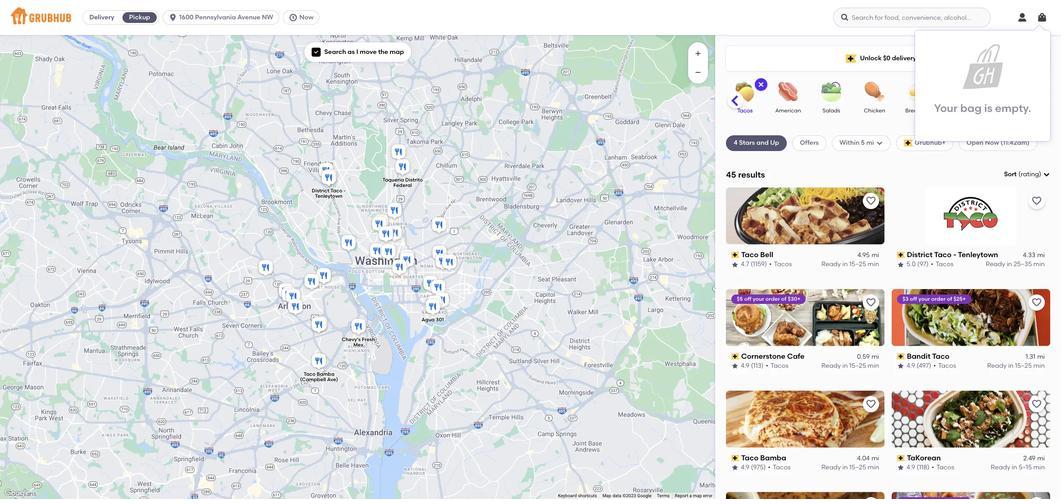 Task type: describe. For each thing, give the bounding box(es) containing it.
dessert
[[1038, 108, 1058, 114]]

mi for cornerstone cafe
[[872, 354, 879, 361]]

mi right 5
[[866, 139, 874, 147]]

the well dressed burrito image
[[368, 242, 386, 262]]

agua 301 image
[[424, 298, 442, 318]]

• tacos for cornerstone cafe
[[766, 363, 789, 370]]

• tacos for district taco - tenleytown
[[931, 261, 954, 269]]

is
[[984, 102, 993, 115]]

0.59 mi
[[857, 354, 879, 361]]

stars
[[739, 139, 755, 147]]

the
[[378, 48, 388, 56]]

(97)
[[917, 261, 929, 269]]

tacos for bandit taco
[[938, 363, 956, 370]]

delivery
[[89, 14, 114, 21]]

ready for bandit taco
[[987, 363, 1007, 370]]

mex
[[353, 343, 363, 349]]

qdoba mexican eats image
[[391, 259, 409, 278]]

in for taco bamba
[[843, 464, 848, 472]]

mexicali blues image
[[303, 273, 321, 293]]

• for cornerstone cafe
[[766, 363, 768, 370]]

mi for bandit taco
[[1037, 354, 1045, 361]]

ready in 15–25 min for taco bamba
[[822, 464, 879, 472]]

Search for food, convenience, alcohol... search field
[[833, 8, 991, 27]]

• tacos for taco bell
[[769, 261, 792, 269]]

chaia chinatown image
[[398, 251, 416, 271]]

min for taco bell
[[868, 261, 879, 269]]

• tacos for bandit taco
[[934, 363, 956, 370]]

chicken
[[864, 108, 885, 114]]

map
[[603, 494, 611, 499]]

breakfast
[[906, 108, 930, 114]]

takorean
[[907, 454, 941, 463]]

up
[[770, 139, 779, 147]]

4.33
[[1023, 252, 1036, 259]]

unlock $0 delivery fees
[[860, 54, 931, 62]]

dessert image
[[1032, 82, 1061, 102]]

plus icon image
[[694, 49, 703, 58]]

ready for taco bell
[[822, 261, 841, 269]]

google
[[637, 494, 652, 499]]

none field containing sort
[[1004, 170, 1050, 179]]

1 save this restaurant image from the top
[[1031, 298, 1042, 308]]

bamba for taco bamba
[[760, 454, 786, 463]]

burritos image
[[989, 82, 1020, 102]]

search
[[324, 48, 346, 56]]

avenue
[[237, 14, 260, 21]]

in for district taco - tenleytown
[[1007, 261, 1012, 269]]

taco bell image
[[257, 259, 275, 279]]

4.95
[[858, 252, 870, 259]]

super tacos and bakery image
[[372, 214, 390, 233]]

save this restaurant button for taco bell
[[863, 193, 879, 209]]

star icon image for bandit taco
[[897, 363, 904, 370]]

ready in 15–25 min for bandit taco
[[987, 363, 1045, 370]]

4.04
[[857, 455, 870, 463]]

distrito
[[405, 177, 423, 183]]

keyboard shortcuts button
[[558, 494, 597, 500]]

el paso cafe image
[[286, 298, 304, 318]]

report
[[675, 494, 688, 499]]

$0
[[883, 54, 891, 62]]

cornerstone
[[741, 353, 786, 361]]

taco bamba logo image
[[726, 391, 885, 448]]

american image
[[772, 82, 804, 102]]

empty.
[[995, 102, 1031, 115]]

mi for taco bell
[[872, 252, 879, 259]]

chicken image
[[859, 82, 890, 102]]

2.49 mi
[[1024, 455, 1045, 463]]

4.9 (113)
[[741, 363, 764, 370]]

svg image right )
[[1043, 171, 1050, 178]]

your bag is empty.
[[934, 102, 1031, 115]]

district inside taqueria distrito federal district taco - tenleytown
[[312, 188, 329, 194]]

mi for takorean
[[1037, 455, 1045, 463]]

tacos for taco bell
[[774, 261, 792, 269]]

• tacos for takorean
[[932, 464, 954, 472]]

taco bamba (campbell ave) image
[[310, 353, 328, 373]]

taco inside taqueria distrito federal district taco - tenleytown
[[330, 188, 342, 194]]

taco bamba
[[741, 454, 786, 463]]

california tortilla image
[[315, 267, 333, 287]]

taco bell logo image
[[726, 188, 885, 245]]

min for takorean
[[1034, 464, 1045, 472]]

5.0
[[907, 261, 916, 269]]

open now (11:42am)
[[967, 139, 1030, 147]]

2.49
[[1024, 455, 1036, 463]]

taqueria distrito federal district taco - tenleytown
[[312, 177, 423, 200]]

now button
[[283, 10, 323, 25]]

ready in 5–15 min
[[991, 464, 1045, 472]]

1 vertical spatial tenleytown
[[958, 251, 998, 259]]

star icon image for cornerstone cafe
[[731, 363, 739, 370]]

district taco - tenleytown logo image
[[926, 188, 1016, 245]]

takorean logo image
[[892, 391, 1050, 448]]

1 vertical spatial bandit taco image
[[377, 225, 395, 245]]

of for cafe
[[781, 296, 787, 303]]

(campbell
[[300, 377, 326, 383]]

grubhub plus flag logo image for grubhub+
[[904, 140, 913, 147]]

subscription pass image for bandit taco
[[897, 354, 905, 360]]

your for cornerstone
[[753, 296, 764, 303]]

google image
[[2, 488, 32, 500]]

4.9 left (118)
[[907, 464, 915, 472]]

salads
[[823, 108, 840, 114]]

©2023
[[623, 494, 636, 499]]

report a map error link
[[675, 494, 713, 499]]

(975)
[[751, 464, 766, 472]]

search as i move the map
[[324, 48, 404, 56]]

subscription pass image for taco bell
[[731, 252, 739, 259]]

order for cornerstone
[[766, 296, 780, 303]]

star icon image for taco bamba
[[731, 465, 739, 472]]

alero restaurant image
[[386, 224, 404, 244]]

error
[[703, 494, 713, 499]]

salads image
[[816, 82, 847, 102]]

taqueria habanero bryant st image
[[430, 216, 448, 236]]

la plaza restaurant image
[[429, 279, 447, 299]]

1600 pennsylvania avenue nw button
[[163, 10, 283, 25]]

tacos for cornerstone cafe
[[771, 363, 789, 370]]

ready for taco bamba
[[822, 464, 841, 472]]

save this restaurant button for taco bamba
[[863, 397, 879, 413]]

fresh
[[362, 337, 375, 343]]

4.33 mi
[[1023, 252, 1045, 259]]

a
[[689, 494, 692, 499]]

mi for district taco - tenleytown
[[1037, 252, 1045, 259]]

tacos for taco bamba
[[773, 464, 791, 472]]

pickup
[[129, 14, 150, 21]]

(497)
[[917, 363, 931, 370]]

min for district taco - tenleytown
[[1034, 261, 1045, 269]]

in for bandit taco
[[1008, 363, 1014, 370]]

and
[[757, 139, 769, 147]]

• for taco bamba
[[768, 464, 771, 472]]

0 vertical spatial map
[[390, 48, 404, 56]]

0 horizontal spatial sol mexican grill image
[[317, 162, 335, 182]]

map region
[[0, 0, 791, 500]]

$5 off your order of $30+
[[737, 296, 801, 303]]

burrito brothers image
[[422, 275, 440, 295]]

min for bandit taco
[[1034, 363, 1045, 370]]

4.9 for cornerstone
[[741, 363, 750, 370]]

taco bell
[[741, 251, 773, 259]]

5–15
[[1019, 464, 1032, 472]]

now inside now button
[[299, 14, 314, 21]]

within
[[840, 139, 860, 147]]

bandit taco logo image
[[892, 289, 1050, 347]]

min for taco bamba
[[868, 464, 879, 472]]

takorean image
[[426, 295, 444, 314]]

chevy's fresh mex image
[[350, 318, 368, 338]]

federal
[[393, 183, 412, 189]]

4.9 (975)
[[741, 464, 766, 472]]

of for taco
[[947, 296, 952, 303]]

bag
[[960, 102, 982, 115]]

in for taco bell
[[843, 261, 848, 269]]

4
[[734, 139, 738, 147]]

• for taco bell
[[769, 261, 772, 269]]

15–25 for taco bamba
[[849, 464, 866, 472]]

1.31
[[1026, 354, 1036, 361]]

4.7 (1159)
[[741, 261, 767, 269]]

4.9 (497)
[[907, 363, 931, 370]]

- inside taqueria distrito federal district taco - tenleytown
[[344, 188, 346, 194]]

main navigation navigation
[[0, 0, 1061, 35]]

min for cornerstone cafe
[[868, 363, 879, 370]]

301
[[436, 318, 444, 323]]

ready for takorean
[[991, 464, 1010, 472]]

mi for taco bamba
[[872, 455, 879, 463]]

off for cornerstone
[[744, 296, 751, 303]]

save this restaurant image for district taco - tenleytown
[[1031, 196, 1042, 207]]

0.59
[[857, 354, 870, 361]]

save this restaurant image for taco bell
[[866, 196, 877, 207]]



Task type: vqa. For each thing, say whether or not it's contained in the screenshot.
Bandit Taco Save this restaurant icon
yes



Task type: locate. For each thing, give the bounding box(es) containing it.
$5
[[737, 296, 743, 303]]

chupacabra latin kitchen & taqueria image
[[434, 253, 452, 273]]

• right (113)
[[766, 363, 768, 370]]

0 horizontal spatial order
[[766, 296, 780, 303]]

taco
[[330, 188, 342, 194], [741, 251, 759, 259], [934, 251, 952, 259], [932, 353, 950, 361], [304, 372, 316, 378], [741, 454, 759, 463]]

1 vertical spatial save this restaurant image
[[1031, 399, 1042, 410]]

order left $25+ on the bottom of page
[[931, 296, 946, 303]]

star icon image left 4.9 (118)
[[897, 465, 904, 472]]

map right a
[[693, 494, 702, 499]]

within 5 mi
[[840, 139, 874, 147]]

subscription pass image for taco bamba
[[731, 456, 739, 462]]

grubhub+
[[915, 139, 946, 147]]

25–35
[[1014, 261, 1032, 269]]

your
[[753, 296, 764, 303], [919, 296, 930, 303]]

subscription pass image left the takorean
[[897, 456, 905, 462]]

0 vertical spatial bandit taco image
[[321, 168, 339, 188]]

terms
[[657, 494, 670, 499]]

in for cornerstone cafe
[[843, 363, 848, 370]]

15–25 for taco bell
[[849, 261, 866, 269]]

0 horizontal spatial your
[[753, 296, 764, 303]]

4.9
[[741, 363, 750, 370], [907, 363, 915, 370], [741, 464, 750, 472], [907, 464, 915, 472]]

your for bandit
[[919, 296, 930, 303]]

1 horizontal spatial sol mexican grill image
[[441, 254, 459, 273]]

now right "nw"
[[299, 14, 314, 21]]

1 off from the left
[[744, 296, 751, 303]]

min
[[868, 261, 879, 269], [1034, 261, 1045, 269], [868, 363, 879, 370], [1034, 363, 1045, 370], [868, 464, 879, 472], [1034, 464, 1045, 472]]

0 horizontal spatial now
[[299, 14, 314, 21]]

jaco juice & taco bar of georgetown dc image
[[340, 234, 358, 254]]

4.9 for bandit
[[907, 363, 915, 370]]

mi right 1.31
[[1037, 354, 1045, 361]]

bamba for taco bamba (campbell ave)
[[317, 372, 335, 378]]

0 horizontal spatial bamba
[[317, 372, 335, 378]]

save this restaurant button for takorean
[[1029, 397, 1045, 413]]

cafe
[[787, 353, 805, 361]]

taco bamba image
[[284, 288, 302, 308]]

sol mexican grill image
[[317, 162, 335, 182], [441, 254, 459, 273]]

el rey ballston image
[[280, 286, 298, 306]]

taqueria
[[383, 177, 404, 183]]

data
[[613, 494, 621, 499]]

sushi
[[954, 108, 968, 114]]

1 horizontal spatial bamba
[[760, 454, 786, 463]]

terms link
[[657, 494, 670, 499]]

0 vertical spatial district
[[312, 188, 329, 194]]

subscription pass image for district taco - tenleytown
[[897, 252, 905, 259]]

0 vertical spatial now
[[299, 14, 314, 21]]

• for bandit taco
[[934, 363, 936, 370]]

5.0 (97)
[[907, 261, 929, 269]]

subscription pass image for takorean
[[897, 456, 905, 462]]

grubhub plus flag logo image
[[846, 54, 857, 63], [904, 140, 913, 147]]

save this restaurant image for taco bamba
[[866, 399, 877, 410]]

delivery button
[[83, 10, 121, 25]]

min down the 4.95 mi
[[868, 261, 879, 269]]

ready in 15–25 min down 1.31
[[987, 363, 1045, 370]]

tacos right (1159)
[[774, 261, 792, 269]]

(1159)
[[751, 261, 767, 269]]

rating
[[1021, 171, 1039, 178]]

• tacos right (118)
[[932, 464, 954, 472]]

• tacos down bell
[[769, 261, 792, 269]]

off right $3
[[910, 296, 917, 303]]

1 horizontal spatial -
[[953, 251, 957, 259]]

subscription pass image left taco bamba
[[731, 456, 739, 462]]

bandit taco image
[[321, 168, 339, 188], [377, 225, 395, 245]]

tenleytown up ready in 25–35 min in the right bottom of the page
[[958, 251, 998, 259]]

grubhub plus flag logo image left grubhub+ on the right
[[904, 140, 913, 147]]

bandit taco
[[907, 353, 950, 361]]

0 horizontal spatial district
[[312, 188, 329, 194]]

tacos down district taco - tenleytown
[[936, 261, 954, 269]]

bandit
[[907, 353, 931, 361]]

j & j carryout image
[[390, 143, 408, 163]]

tenleytown down the district taco - tenleytown icon
[[315, 194, 342, 200]]

taco inside taco bamba (campbell ave)
[[304, 372, 316, 378]]

sort
[[1004, 171, 1017, 178]]

of left "$30+"
[[781, 296, 787, 303]]

abi azteca grill & bar image
[[310, 316, 328, 336]]

pennsylvania
[[195, 14, 236, 21]]

grubhub plus flag logo image for unlock $0 delivery fees
[[846, 54, 857, 63]]

4.9 for taco
[[741, 464, 750, 472]]

star icon image for district taco - tenleytown
[[897, 261, 904, 269]]

4.9 left (975)
[[741, 464, 750, 472]]

your right $3
[[919, 296, 930, 303]]

chevy's
[[342, 337, 361, 343]]

45 results
[[726, 170, 765, 180]]

1 order from the left
[[766, 296, 780, 303]]

1 horizontal spatial grubhub plus flag logo image
[[904, 140, 913, 147]]

1 horizontal spatial tenleytown
[[958, 251, 998, 259]]

1 horizontal spatial of
[[947, 296, 952, 303]]

keyboard shortcuts
[[558, 494, 597, 499]]

- right the district taco - tenleytown icon
[[344, 188, 346, 194]]

sol mexican grill image
[[398, 249, 416, 268]]

district taco - tenleytown
[[907, 251, 998, 259]]

0 horizontal spatial bandit taco image
[[321, 168, 339, 188]]

svg image right "nw"
[[289, 13, 298, 22]]

15–25 down 4.95
[[849, 261, 866, 269]]

0 horizontal spatial -
[[344, 188, 346, 194]]

None field
[[1004, 170, 1050, 179]]

• right (975)
[[768, 464, 771, 472]]

bell
[[760, 251, 773, 259]]

• right (97)
[[931, 261, 933, 269]]

0 horizontal spatial map
[[390, 48, 404, 56]]

star icon image for taco bell
[[731, 261, 739, 269]]

far east taco grille image
[[431, 245, 449, 264]]

0 vertical spatial sol mexican grill image
[[317, 162, 335, 182]]

tacos down taco bamba
[[773, 464, 791, 472]]

(113)
[[751, 363, 764, 370]]

now right open
[[985, 139, 999, 147]]

star icon image left 4.9 (497)
[[897, 363, 904, 370]]

min down 4.33 mi
[[1034, 261, 1045, 269]]

ready for cornerstone cafe
[[822, 363, 841, 370]]

subscription pass image left bandit
[[897, 354, 905, 360]]

pickup button
[[121, 10, 159, 25]]

agua
[[422, 318, 435, 323]]

2 of from the left
[[947, 296, 952, 303]]

ave)
[[327, 377, 338, 383]]

45
[[726, 170, 736, 180]]

- down the district taco - tenleytown logo in the top right of the page
[[953, 251, 957, 259]]

mi right 4.04
[[872, 455, 879, 463]]

svg image
[[169, 13, 178, 22], [289, 13, 298, 22], [758, 81, 765, 88], [1043, 171, 1050, 178]]

1 vertical spatial district
[[907, 251, 933, 259]]

off
[[744, 296, 751, 303], [910, 296, 917, 303]]

min down 4.04 mi on the bottom right of page
[[868, 464, 879, 472]]

order for bandit
[[931, 296, 946, 303]]

2 off from the left
[[910, 296, 917, 303]]

4.95 mi
[[858, 252, 879, 259]]

rinconcito tex-mex salvadorean image
[[386, 202, 404, 222]]

tacos image
[[729, 82, 761, 102]]

tenleytown inside taqueria distrito federal district taco - tenleytown
[[315, 194, 342, 200]]

cornerstone cafe
[[741, 353, 805, 361]]

• right (118)
[[932, 464, 934, 472]]

nw
[[262, 14, 273, 21]]

• tacos down taco bamba
[[768, 464, 791, 472]]

grubhub plus flag logo image left 'unlock'
[[846, 54, 857, 63]]

chupacabra latin kitchen & taqueria logo image
[[892, 493, 1050, 500]]

$30+
[[788, 296, 801, 303]]

cornerstone cafe image
[[380, 243, 398, 263]]

report a map error
[[675, 494, 713, 499]]

• for takorean
[[932, 464, 934, 472]]

• for district taco - tenleytown
[[931, 261, 933, 269]]

in
[[843, 261, 848, 269], [1007, 261, 1012, 269], [843, 363, 848, 370], [1008, 363, 1014, 370], [843, 464, 848, 472], [1012, 464, 1017, 472]]

tacos down 'bandit taco'
[[938, 363, 956, 370]]

15–25 for bandit taco
[[1015, 363, 1032, 370]]

svg image left american image
[[758, 81, 765, 88]]

ready
[[822, 261, 841, 269], [986, 261, 1005, 269], [822, 363, 841, 370], [987, 363, 1007, 370], [822, 464, 841, 472], [991, 464, 1010, 472]]

• down bell
[[769, 261, 772, 269]]

star icon image down subscription pass image
[[731, 363, 739, 370]]

1 vertical spatial grubhub plus flag logo image
[[904, 140, 913, 147]]

star icon image left 5.0
[[897, 261, 904, 269]]

1 horizontal spatial district
[[907, 251, 933, 259]]

order left "$30+"
[[766, 296, 780, 303]]

move
[[360, 48, 377, 56]]

los chamacos mexican restaurant image
[[311, 315, 329, 335]]

star icon image left 4.9 (975)
[[731, 465, 739, 472]]

0 horizontal spatial grubhub plus flag logo image
[[846, 54, 857, 63]]

15–25 for cornerstone cafe
[[849, 363, 866, 370]]

1 vertical spatial map
[[693, 494, 702, 499]]

1 horizontal spatial your
[[919, 296, 930, 303]]

1 horizontal spatial order
[[931, 296, 946, 303]]

$25+
[[954, 296, 966, 303]]

1 horizontal spatial now
[[985, 139, 999, 147]]

unlock
[[860, 54, 882, 62]]

sort ( rating )
[[1004, 171, 1041, 178]]

15–25 down 0.59
[[849, 363, 866, 370]]

map right the
[[390, 48, 404, 56]]

breakfast image
[[902, 82, 934, 102]]

0 horizontal spatial of
[[781, 296, 787, 303]]

now
[[299, 14, 314, 21], [985, 139, 999, 147]]

district taco - tenleytown image
[[320, 169, 338, 189]]

min down 0.59 mi
[[868, 363, 879, 370]]

subscription pass image right the 4.95 mi
[[897, 252, 905, 259]]

0 horizontal spatial tenleytown
[[315, 194, 342, 200]]

• right (497)
[[934, 363, 936, 370]]

subscription pass image left 'taco bell'
[[731, 252, 739, 259]]

2 save this restaurant image from the top
[[1031, 399, 1042, 410]]

svg image
[[1017, 12, 1028, 23], [1037, 12, 1048, 23], [841, 13, 850, 22], [313, 50, 319, 55], [876, 140, 883, 147]]

1 horizontal spatial off
[[910, 296, 917, 303]]

$3
[[903, 296, 909, 303]]

save this restaurant button for district taco - tenleytown
[[1029, 193, 1045, 209]]

off for bandit
[[910, 296, 917, 303]]

0 horizontal spatial off
[[744, 296, 751, 303]]

ready in 15–25 min down 4.95
[[822, 261, 879, 269]]

order
[[766, 296, 780, 303], [931, 296, 946, 303]]

open
[[967, 139, 984, 147]]

• tacos for taco bamba
[[768, 464, 791, 472]]

1 horizontal spatial bandit taco image
[[377, 225, 395, 245]]

of
[[781, 296, 787, 303], [947, 296, 952, 303]]

your right $5
[[753, 296, 764, 303]]

star icon image for takorean
[[897, 465, 904, 472]]

map data ©2023 google
[[603, 494, 652, 499]]

off right $5
[[744, 296, 751, 303]]

save this restaurant image inside button
[[1031, 399, 1042, 410]]

0 vertical spatial -
[[344, 188, 346, 194]]

los chamacos mexican restaurant logo image
[[726, 493, 885, 500]]

star icon image
[[731, 261, 739, 269], [897, 261, 904, 269], [731, 363, 739, 370], [897, 363, 904, 370], [731, 465, 739, 472], [897, 465, 904, 472]]

your bag is empty. tooltip
[[915, 25, 1050, 141]]

1 vertical spatial now
[[985, 139, 999, 147]]

tacos for takorean
[[937, 464, 954, 472]]

mi right 0.59
[[872, 354, 879, 361]]

1 of from the left
[[781, 296, 787, 303]]

min down 1.31 mi
[[1034, 363, 1045, 370]]

1 vertical spatial bamba
[[760, 454, 786, 463]]

0 vertical spatial save this restaurant image
[[1031, 298, 1042, 308]]

minus icon image
[[694, 68, 703, 77]]

delivery
[[892, 54, 916, 62]]

4.04 mi
[[857, 455, 879, 463]]

subscription pass image
[[731, 354, 739, 360]]

1 your from the left
[[753, 296, 764, 303]]

svg image inside now button
[[289, 13, 298, 22]]

2 order from the left
[[931, 296, 946, 303]]

uncle julio's image
[[277, 282, 295, 302]]

bamba inside taco bamba (campbell ave)
[[317, 372, 335, 378]]

burritos
[[994, 108, 1014, 114]]

keyboard
[[558, 494, 577, 499]]

map
[[390, 48, 404, 56], [693, 494, 702, 499]]

4.9 (118)
[[907, 464, 930, 472]]

save this restaurant button
[[863, 193, 879, 209], [1029, 193, 1045, 209], [863, 295, 879, 311], [1029, 295, 1045, 311], [863, 397, 879, 413], [1029, 397, 1045, 413]]

tacos for district taco - tenleytown
[[936, 261, 954, 269]]

of left $25+ on the bottom of page
[[947, 296, 952, 303]]

taqueria distrito federal image
[[394, 158, 412, 178]]

ready in 15–25 min down 0.59
[[822, 363, 879, 370]]

svg image left 1600 on the top left of the page
[[169, 13, 178, 22]]

district
[[312, 188, 329, 194], [907, 251, 933, 259]]

ready for district taco - tenleytown
[[986, 261, 1005, 269]]

mi right 4.95
[[872, 252, 879, 259]]

tacos down cornerstone cafe
[[771, 363, 789, 370]]

• tacos down cornerstone cafe
[[766, 363, 789, 370]]

save this restaurant image
[[866, 196, 877, 207], [1031, 196, 1042, 207], [866, 298, 877, 308], [866, 399, 877, 410]]

ready in 15–25 min for taco bell
[[822, 261, 879, 269]]

0 vertical spatial bamba
[[317, 372, 335, 378]]

• tacos down district taco - tenleytown
[[931, 261, 954, 269]]

tacos right (118)
[[937, 464, 954, 472]]

as
[[348, 48, 355, 56]]

offers
[[800, 139, 819, 147]]

• tacos
[[769, 261, 792, 269], [931, 261, 954, 269], [766, 363, 789, 370], [934, 363, 956, 370], [768, 464, 791, 472], [932, 464, 954, 472]]

min down 2.49 mi
[[1034, 464, 1045, 472]]

svg image inside 1600 pennsylvania avenue nw button
[[169, 13, 178, 22]]

(11:42am)
[[1001, 139, 1030, 147]]

4.9 left (113)
[[741, 363, 750, 370]]

taqueria al lado image
[[370, 215, 388, 235]]

mi right 4.33 on the bottom
[[1037, 252, 1045, 259]]

(118)
[[917, 464, 930, 472]]

in for takorean
[[1012, 464, 1017, 472]]

1 vertical spatial -
[[953, 251, 957, 259]]

• tacos down 'bandit taco'
[[934, 363, 956, 370]]

15–25 down 4.04
[[849, 464, 866, 472]]

tacos down tacos image
[[737, 108, 753, 114]]

1 vertical spatial sol mexican grill image
[[441, 254, 459, 273]]

save this restaurant image
[[1031, 298, 1042, 308], [1031, 399, 1042, 410]]

mi right 2.49
[[1037, 455, 1045, 463]]

)
[[1039, 171, 1041, 178]]

1 horizontal spatial map
[[693, 494, 702, 499]]

sushi image
[[945, 82, 977, 102]]

$3 off your order of $25+
[[903, 296, 966, 303]]

0 vertical spatial grubhub plus flag logo image
[[846, 54, 857, 63]]

(
[[1019, 171, 1021, 178]]

0 vertical spatial tenleytown
[[315, 194, 342, 200]]

results
[[738, 170, 765, 180]]

ready in 15–25 min for cornerstone cafe
[[822, 363, 879, 370]]

15–25 down 1.31
[[1015, 363, 1032, 370]]

2 your from the left
[[919, 296, 930, 303]]

ready in 15–25 min down 4.04
[[822, 464, 879, 472]]

4 stars and up
[[734, 139, 779, 147]]

4.9 down bandit
[[907, 363, 915, 370]]

star icon image left the 4.7
[[731, 261, 739, 269]]

cornerstone cafe logo image
[[726, 289, 885, 347]]

las placitas image
[[433, 291, 451, 311]]

subscription pass image
[[731, 252, 739, 259], [897, 252, 905, 259], [897, 354, 905, 360], [731, 456, 739, 462], [897, 456, 905, 462]]

fees
[[918, 54, 931, 62]]



